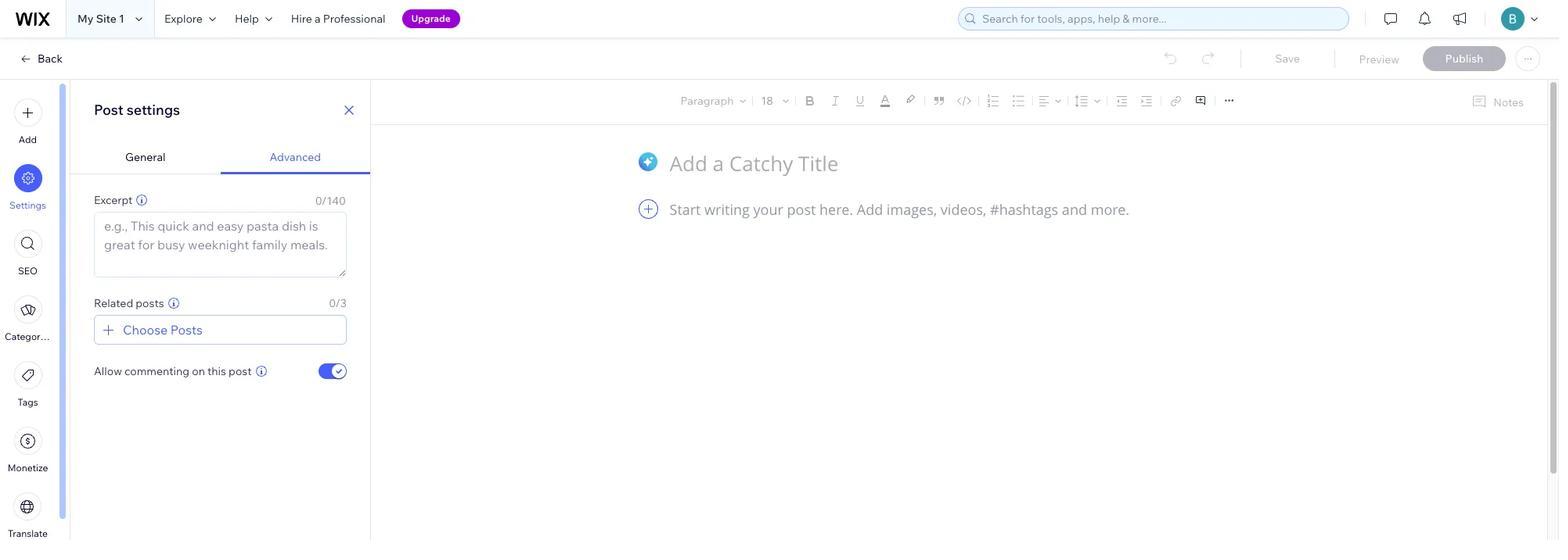 Task type: describe. For each thing, give the bounding box(es) containing it.
help
[[235, 12, 259, 26]]

general
[[125, 150, 166, 164]]

paragraph button
[[678, 90, 749, 112]]

Excerpt text field
[[95, 213, 346, 277]]

translate button
[[8, 493, 48, 540]]

a
[[315, 12, 321, 26]]

add
[[19, 134, 37, 146]]

Search for tools, apps, help & more... field
[[978, 8, 1344, 30]]

allow
[[94, 365, 122, 379]]

tags button
[[14, 362, 42, 409]]

professional
[[323, 12, 386, 26]]

general button
[[70, 141, 220, 175]]

seo
[[18, 265, 38, 277]]

menu containing add
[[0, 89, 56, 541]]

add button
[[14, 99, 42, 146]]

back button
[[19, 52, 63, 66]]

notes button
[[1466, 92, 1529, 113]]

choose
[[123, 322, 168, 338]]

post
[[229, 365, 252, 379]]

Add a Catchy Title text field
[[670, 150, 1233, 177]]

related
[[94, 297, 133, 311]]

hire
[[291, 12, 312, 26]]

help button
[[225, 0, 282, 38]]

excerpt
[[94, 193, 133, 207]]

my
[[77, 12, 94, 26]]

on
[[192, 365, 205, 379]]

advanced
[[270, 150, 321, 164]]

hire a professional link
[[282, 0, 395, 38]]

monetize button
[[8, 427, 48, 474]]

choose posts button
[[99, 321, 203, 340]]

this
[[207, 365, 226, 379]]

0
[[315, 194, 322, 208]]

posts
[[136, 297, 164, 311]]

settings
[[9, 200, 46, 211]]

0/3
[[329, 297, 347, 311]]

categories button
[[5, 296, 53, 343]]

translate
[[8, 528, 48, 540]]



Task type: locate. For each thing, give the bounding box(es) containing it.
tab list containing general
[[70, 141, 370, 175]]

hire a professional
[[291, 12, 386, 26]]

menu
[[0, 89, 56, 541]]

1
[[119, 12, 124, 26]]

monetize
[[8, 463, 48, 474]]

tags
[[18, 397, 38, 409]]

upgrade button
[[402, 9, 460, 28]]

upgrade
[[411, 13, 451, 24]]

categories
[[5, 331, 53, 343]]

post
[[94, 101, 124, 119]]

explore
[[164, 12, 203, 26]]

/
[[322, 194, 327, 208]]

settings
[[127, 101, 180, 119]]

notes
[[1494, 95, 1524, 109]]

allow commenting on this post
[[94, 365, 252, 379]]

back
[[38, 52, 63, 66]]

commenting
[[124, 365, 190, 379]]

tab list
[[70, 141, 370, 175]]

settings button
[[9, 164, 46, 211]]

my site 1
[[77, 12, 124, 26]]

site
[[96, 12, 117, 26]]

choose posts
[[123, 322, 203, 338]]

paragraph
[[681, 94, 734, 108]]

post settings
[[94, 101, 180, 119]]

0 / 140
[[315, 194, 346, 208]]

posts
[[171, 322, 203, 338]]

seo button
[[14, 230, 42, 277]]

advanced button
[[220, 141, 370, 175]]

140
[[327, 194, 346, 208]]

related posts
[[94, 297, 164, 311]]



Task type: vqa. For each thing, say whether or not it's contained in the screenshot.
Excerpt "text field"
yes



